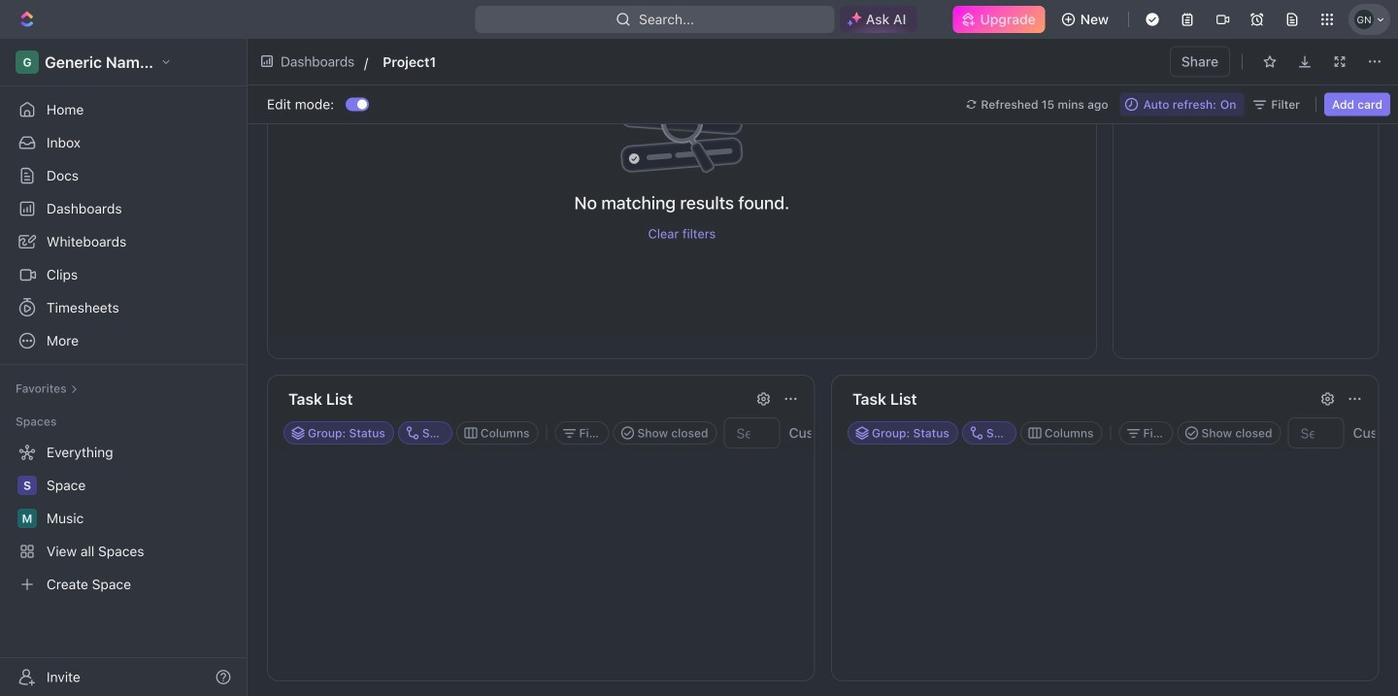 Task type: locate. For each thing, give the bounding box(es) containing it.
None text field
[[383, 50, 697, 74]]

sidebar navigation
[[0, 39, 252, 696]]

tree inside sidebar 'navigation'
[[8, 437, 239, 600]]

tree
[[8, 437, 239, 600]]

space, , element
[[17, 476, 37, 495]]

Search tasks... text field
[[725, 419, 779, 448]]



Task type: describe. For each thing, give the bounding box(es) containing it.
music, , element
[[17, 509, 37, 528]]

generic name's workspace, , element
[[16, 50, 39, 74]]

Search tasks... text field
[[1289, 419, 1343, 448]]



Task type: vqa. For each thing, say whether or not it's contained in the screenshot.
Generic Name's Workspace, , element
yes



